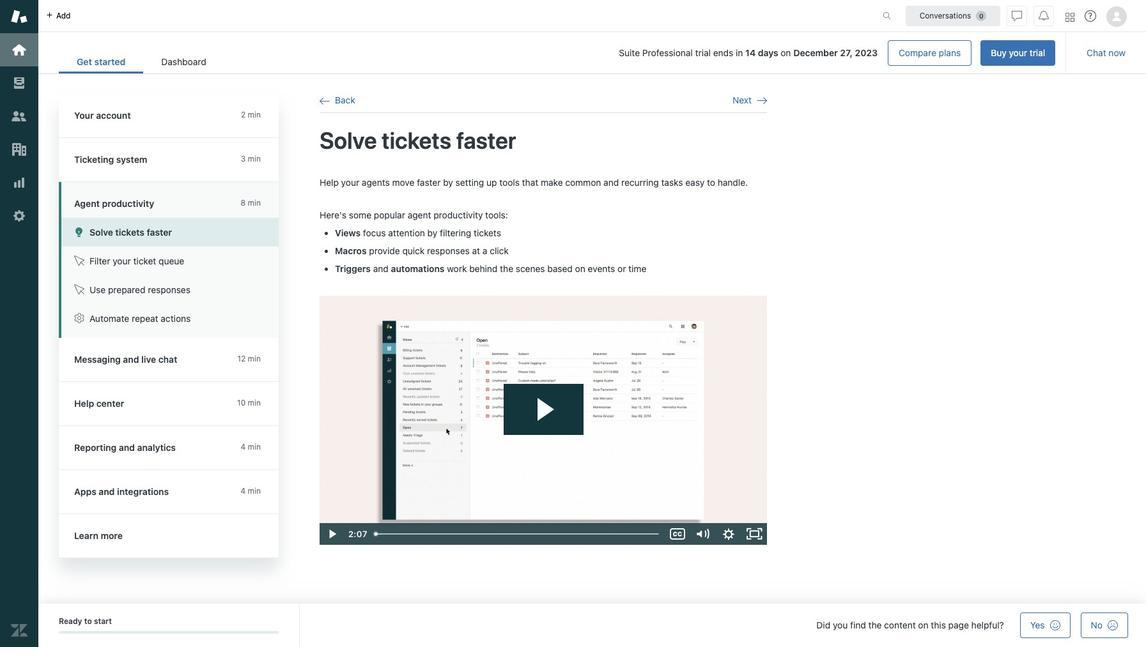 Task type: locate. For each thing, give the bounding box(es) containing it.
tickets up filter your ticket queue
[[115, 227, 144, 238]]

more
[[101, 531, 123, 542]]

section
[[235, 40, 1056, 66]]

your for help
[[341, 177, 359, 188]]

0 horizontal spatial productivity
[[102, 198, 154, 209]]

faster inside button
[[147, 227, 172, 238]]

behind
[[469, 263, 498, 274]]

0 vertical spatial responses
[[427, 245, 470, 256]]

0 vertical spatial 4 min
[[241, 442, 261, 452]]

help for help your agents move faster by setting up tools that make common and recurring tasks easy to handle.
[[320, 177, 339, 188]]

your inside region
[[341, 177, 359, 188]]

1 vertical spatial to
[[84, 617, 92, 627]]

or
[[618, 263, 626, 274]]

the inside footer
[[869, 620, 882, 631]]

1 trial from the left
[[695, 47, 711, 58]]

solve tickets faster inside button
[[90, 227, 172, 238]]

0 horizontal spatial trial
[[695, 47, 711, 58]]

reporting and analytics
[[74, 442, 176, 453]]

tab list
[[59, 50, 224, 74]]

to right easy
[[707, 177, 715, 188]]

handle.
[[718, 177, 748, 188]]

region
[[320, 176, 767, 545]]

0 horizontal spatial by
[[428, 227, 438, 238]]

2 vertical spatial faster
[[147, 227, 172, 238]]

faster right move
[[417, 177, 441, 188]]

min inside agent productivity heading
[[248, 198, 261, 208]]

solve tickets faster up filter your ticket queue
[[90, 227, 172, 238]]

0 vertical spatial 4
[[241, 442, 246, 452]]

on
[[781, 47, 791, 58], [575, 263, 586, 274], [919, 620, 929, 631]]

apps and integrations
[[74, 487, 169, 497]]

trial
[[695, 47, 711, 58], [1030, 47, 1046, 58]]

12 min
[[237, 354, 261, 364]]

0 vertical spatial help
[[320, 177, 339, 188]]

4 min
[[241, 442, 261, 452], [241, 487, 261, 496]]

the
[[500, 263, 514, 274], [869, 620, 882, 631]]

responses inside region
[[427, 245, 470, 256]]

0 horizontal spatial solve
[[90, 227, 113, 238]]

2 vertical spatial your
[[113, 256, 131, 267]]

10
[[237, 398, 246, 408]]

1 vertical spatial help
[[74, 398, 94, 409]]

0 horizontal spatial solve tickets faster
[[90, 227, 172, 238]]

1 min from the top
[[248, 110, 261, 120]]

1 vertical spatial productivity
[[434, 210, 483, 221]]

on left this
[[919, 620, 929, 631]]

solve
[[320, 127, 377, 154], [90, 227, 113, 238]]

min
[[248, 110, 261, 120], [248, 154, 261, 164], [248, 198, 261, 208], [248, 354, 261, 364], [248, 398, 261, 408], [248, 442, 261, 452], [248, 487, 261, 496]]

0 vertical spatial solve tickets faster
[[320, 127, 516, 154]]

responses inside button
[[148, 285, 191, 295]]

notifications image
[[1039, 11, 1049, 21]]

start
[[94, 617, 112, 627]]

1 vertical spatial your
[[341, 177, 359, 188]]

0 vertical spatial solve
[[320, 127, 377, 154]]

faster
[[456, 127, 516, 154], [417, 177, 441, 188], [147, 227, 172, 238]]

dashboard
[[161, 56, 206, 67]]

content-title region
[[320, 126, 767, 156]]

1 horizontal spatial solve tickets faster
[[320, 127, 516, 154]]

and left analytics
[[119, 442, 135, 453]]

solve inside content-title region
[[320, 127, 377, 154]]

1 horizontal spatial productivity
[[434, 210, 483, 221]]

started
[[94, 56, 126, 67]]

and down provide
[[373, 263, 389, 274]]

messaging and live chat
[[74, 354, 177, 365]]

ticketing system
[[74, 154, 147, 165]]

2 horizontal spatial tickets
[[474, 227, 501, 238]]

learn
[[74, 531, 98, 542]]

1 vertical spatial faster
[[417, 177, 441, 188]]

min for agent productivity
[[248, 198, 261, 208]]

help left center
[[74, 398, 94, 409]]

1 4 min from the top
[[241, 442, 261, 452]]

yes button
[[1020, 613, 1071, 639]]

button displays agent's chat status as invisible. image
[[1012, 11, 1022, 21]]

triggers
[[335, 263, 371, 274]]

on right days
[[781, 47, 791, 58]]

back
[[335, 95, 355, 106]]

find
[[850, 620, 866, 631]]

responses down filtering
[[427, 245, 470, 256]]

1 horizontal spatial solve
[[320, 127, 377, 154]]

agents
[[362, 177, 390, 188]]

automate repeat actions button
[[61, 304, 279, 333]]

1 horizontal spatial tickets
[[382, 127, 452, 154]]

events
[[588, 263, 615, 274]]

ready to start
[[59, 617, 112, 627]]

2 horizontal spatial on
[[919, 620, 929, 631]]

1 horizontal spatial help
[[320, 177, 339, 188]]

5 min from the top
[[248, 398, 261, 408]]

footer
[[38, 604, 1147, 648]]

0 vertical spatial your
[[1009, 47, 1028, 58]]

1 vertical spatial 4
[[241, 487, 246, 496]]

1 vertical spatial responses
[[148, 285, 191, 295]]

1 horizontal spatial your
[[341, 177, 359, 188]]

8 min
[[241, 198, 261, 208]]

here's some popular agent productivity tools:
[[320, 210, 508, 221]]

solve down back at the left top
[[320, 127, 377, 154]]

and right apps
[[99, 487, 115, 497]]

did you find the content on this page helpful?
[[817, 620, 1004, 631]]

to left start
[[84, 617, 92, 627]]

1 vertical spatial the
[[869, 620, 882, 631]]

0 horizontal spatial faster
[[147, 227, 172, 238]]

solve tickets faster inside content-title region
[[320, 127, 516, 154]]

0 horizontal spatial your
[[113, 256, 131, 267]]

ticketing
[[74, 154, 114, 165]]

reporting
[[74, 442, 117, 453]]

1 vertical spatial solve tickets faster
[[90, 227, 172, 238]]

tickets up move
[[382, 127, 452, 154]]

video thumbnail image
[[320, 296, 767, 545], [320, 296, 767, 545]]

your for buy
[[1009, 47, 1028, 58]]

12
[[237, 354, 246, 364]]

1 horizontal spatial the
[[869, 620, 882, 631]]

professional
[[643, 47, 693, 58]]

solve tickets faster
[[320, 127, 516, 154], [90, 227, 172, 238]]

filter your ticket queue button
[[61, 247, 279, 276]]

1 horizontal spatial faster
[[417, 177, 441, 188]]

1 horizontal spatial trial
[[1030, 47, 1046, 58]]

your inside button
[[1009, 47, 1028, 58]]

tickets up a in the top of the page
[[474, 227, 501, 238]]

your right filter
[[113, 256, 131, 267]]

by left the "setting"
[[443, 177, 453, 188]]

the down click
[[500, 263, 514, 274]]

4 min from the top
[[248, 354, 261, 364]]

solve up filter
[[90, 227, 113, 238]]

by
[[443, 177, 453, 188], [428, 227, 438, 238]]

some
[[349, 210, 372, 221]]

trial for your
[[1030, 47, 1046, 58]]

2 4 from the top
[[241, 487, 246, 496]]

1 vertical spatial by
[[428, 227, 438, 238]]

trial inside button
[[1030, 47, 1046, 58]]

filter
[[90, 256, 110, 267]]

your left agents
[[341, 177, 359, 188]]

this
[[931, 620, 946, 631]]

days
[[758, 47, 779, 58]]

min for apps and integrations
[[248, 487, 261, 496]]

filter your ticket queue
[[90, 256, 184, 267]]

productivity
[[102, 198, 154, 209], [434, 210, 483, 221]]

6 min from the top
[[248, 442, 261, 452]]

the right find
[[869, 620, 882, 631]]

agent
[[408, 210, 431, 221]]

dashboard tab
[[143, 50, 224, 74]]

0 vertical spatial the
[[500, 263, 514, 274]]

2 trial from the left
[[1030, 47, 1046, 58]]

2 4 min from the top
[[241, 487, 261, 496]]

responses down the filter your ticket queue button
[[148, 285, 191, 295]]

1 horizontal spatial by
[[443, 177, 453, 188]]

1 vertical spatial on
[[575, 263, 586, 274]]

0 horizontal spatial the
[[500, 263, 514, 274]]

min for reporting and analytics
[[248, 442, 261, 452]]

at
[[472, 245, 480, 256]]

on right based
[[575, 263, 586, 274]]

14
[[746, 47, 756, 58]]

faster inside content-title region
[[456, 127, 516, 154]]

the inside region
[[500, 263, 514, 274]]

tab list containing get started
[[59, 50, 224, 74]]

1 horizontal spatial on
[[781, 47, 791, 58]]

provide
[[369, 245, 400, 256]]

popular
[[374, 210, 405, 221]]

compare plans
[[899, 47, 961, 58]]

move
[[392, 177, 415, 188]]

1 horizontal spatial responses
[[427, 245, 470, 256]]

help for help center
[[74, 398, 94, 409]]

0 horizontal spatial responses
[[148, 285, 191, 295]]

by up macros provide quick responses at a click
[[428, 227, 438, 238]]

add
[[56, 11, 71, 20]]

December 27, 2023 text field
[[794, 47, 878, 58]]

0 horizontal spatial tickets
[[115, 227, 144, 238]]

trial down the notifications image
[[1030, 47, 1046, 58]]

2 horizontal spatial your
[[1009, 47, 1028, 58]]

faster up the filter your ticket queue button
[[147, 227, 172, 238]]

4 min for integrations
[[241, 487, 261, 496]]

no
[[1091, 620, 1103, 631]]

and left the live
[[123, 354, 139, 365]]

1 vertical spatial solve
[[90, 227, 113, 238]]

analytics
[[137, 442, 176, 453]]

0 vertical spatial productivity
[[102, 198, 154, 209]]

productivity up filtering
[[434, 210, 483, 221]]

attention
[[388, 227, 425, 238]]

buy your trial button
[[981, 40, 1056, 66]]

3
[[241, 154, 246, 164]]

0 horizontal spatial help
[[74, 398, 94, 409]]

and for messaging and live chat
[[123, 354, 139, 365]]

2 min from the top
[[248, 154, 261, 164]]

4 min for analytics
[[241, 442, 261, 452]]

2 horizontal spatial faster
[[456, 127, 516, 154]]

1 4 from the top
[[241, 442, 246, 452]]

your right buy
[[1009, 47, 1028, 58]]

customers image
[[11, 108, 27, 125]]

4
[[241, 442, 246, 452], [241, 487, 246, 496]]

help up the here's
[[320, 177, 339, 188]]

3 min from the top
[[248, 198, 261, 208]]

10 min
[[237, 398, 261, 408]]

common
[[565, 177, 601, 188]]

help center
[[74, 398, 124, 409]]

productivity right agent
[[102, 198, 154, 209]]

and
[[604, 177, 619, 188], [373, 263, 389, 274], [123, 354, 139, 365], [119, 442, 135, 453], [99, 487, 115, 497]]

2 vertical spatial on
[[919, 620, 929, 631]]

queue
[[159, 256, 184, 267]]

0 vertical spatial faster
[[456, 127, 516, 154]]

chat now
[[1087, 47, 1126, 58]]

1 vertical spatial 4 min
[[241, 487, 261, 496]]

december
[[794, 47, 838, 58]]

conversations
[[920, 11, 972, 20]]

solve tickets faster up move
[[320, 127, 516, 154]]

4 for apps and integrations
[[241, 487, 246, 496]]

7 min from the top
[[248, 487, 261, 496]]

your inside button
[[113, 256, 131, 267]]

views image
[[11, 75, 27, 91]]

main element
[[0, 0, 38, 648]]

faster up up
[[456, 127, 516, 154]]

page
[[949, 620, 969, 631]]

in
[[736, 47, 743, 58]]

macros provide quick responses at a click
[[335, 245, 509, 256]]

1 horizontal spatial to
[[707, 177, 715, 188]]

trial left ends
[[695, 47, 711, 58]]



Task type: vqa. For each thing, say whether or not it's contained in the screenshot.


Task type: describe. For each thing, give the bounding box(es) containing it.
scenes
[[516, 263, 545, 274]]

conversations button
[[906, 5, 1001, 26]]

2 min
[[241, 110, 261, 120]]

min for your account
[[248, 110, 261, 120]]

focus
[[363, 227, 386, 238]]

your account
[[74, 110, 131, 121]]

work
[[447, 263, 467, 274]]

your for filter
[[113, 256, 131, 267]]

and right common
[[604, 177, 619, 188]]

3 min
[[241, 154, 261, 164]]

yes
[[1031, 620, 1045, 631]]

min for ticketing system
[[248, 154, 261, 164]]

automate repeat actions
[[90, 313, 191, 324]]

and for reporting and analytics
[[119, 442, 135, 453]]

you
[[833, 620, 848, 631]]

video element
[[320, 296, 767, 545]]

suite
[[619, 47, 640, 58]]

0 horizontal spatial on
[[575, 263, 586, 274]]

setting
[[456, 177, 484, 188]]

plans
[[939, 47, 961, 58]]

get
[[77, 56, 92, 67]]

footer containing did you find the content on this page helpful?
[[38, 604, 1147, 648]]

chat
[[158, 354, 177, 365]]

min for help center
[[248, 398, 261, 408]]

that
[[522, 177, 539, 188]]

filtering
[[440, 227, 471, 238]]

quick
[[403, 245, 425, 256]]

productivity inside heading
[[102, 198, 154, 209]]

solve tickets faster button
[[61, 218, 279, 247]]

zendesk image
[[11, 623, 27, 639]]

easy
[[686, 177, 705, 188]]

8
[[241, 198, 246, 208]]

helpful?
[[972, 620, 1004, 631]]

progress-bar progress bar
[[59, 632, 279, 635]]

and for triggers and automations work behind the scenes based on events or time
[[373, 263, 389, 274]]

automate
[[90, 313, 129, 324]]

time
[[629, 263, 647, 274]]

agent productivity heading
[[59, 182, 279, 218]]

admin image
[[11, 208, 27, 224]]

integrations
[[117, 487, 169, 497]]

use
[[90, 285, 106, 295]]

recurring
[[622, 177, 659, 188]]

buy your trial
[[991, 47, 1046, 58]]

add button
[[38, 0, 78, 31]]

next button
[[733, 95, 767, 106]]

repeat
[[132, 313, 158, 324]]

content
[[884, 620, 916, 631]]

get started image
[[11, 42, 27, 58]]

next
[[733, 95, 752, 106]]

account
[[96, 110, 131, 121]]

center
[[96, 398, 124, 409]]

here's
[[320, 210, 347, 221]]

make
[[541, 177, 563, 188]]

0 horizontal spatial to
[[84, 617, 92, 627]]

0 vertical spatial on
[[781, 47, 791, 58]]

section containing suite professional trial ends in
[[235, 40, 1056, 66]]

zendesk support image
[[11, 8, 27, 25]]

ends
[[713, 47, 734, 58]]

faster inside region
[[417, 177, 441, 188]]

help your agents move faster by setting up tools that make common and recurring tasks easy to handle.
[[320, 177, 748, 188]]

productivity inside region
[[434, 210, 483, 221]]

ticket
[[133, 256, 156, 267]]

4 for reporting and analytics
[[241, 442, 246, 452]]

tickets inside content-title region
[[382, 127, 452, 154]]

use prepared responses button
[[61, 276, 279, 304]]

get help image
[[1085, 10, 1097, 22]]

ready
[[59, 617, 82, 627]]

automations
[[391, 263, 445, 274]]

actions
[[161, 313, 191, 324]]

chat
[[1087, 47, 1107, 58]]

views
[[335, 227, 361, 238]]

now
[[1109, 47, 1126, 58]]

region containing help your agents move faster by setting up tools that make common and recurring tasks easy to handle.
[[320, 176, 767, 545]]

and for apps and integrations
[[99, 487, 115, 497]]

2023
[[855, 47, 878, 58]]

up
[[487, 177, 497, 188]]

triggers and automations work behind the scenes based on events or time
[[335, 263, 647, 274]]

prepared
[[108, 285, 145, 295]]

a
[[483, 245, 488, 256]]

organizations image
[[11, 141, 27, 158]]

based
[[548, 263, 573, 274]]

click
[[490, 245, 509, 256]]

apps
[[74, 487, 96, 497]]

no button
[[1081, 613, 1129, 639]]

macros
[[335, 245, 367, 256]]

compare plans button
[[888, 40, 972, 66]]

suite professional trial ends in 14 days on december 27, 2023
[[619, 47, 878, 58]]

zendesk products image
[[1066, 12, 1075, 21]]

did
[[817, 620, 831, 631]]

compare
[[899, 47, 937, 58]]

0 vertical spatial to
[[707, 177, 715, 188]]

learn more button
[[59, 515, 276, 558]]

trial for professional
[[695, 47, 711, 58]]

your
[[74, 110, 94, 121]]

min for messaging and live chat
[[248, 354, 261, 364]]

tools:
[[485, 210, 508, 221]]

solve inside button
[[90, 227, 113, 238]]

agent
[[74, 198, 100, 209]]

0 vertical spatial by
[[443, 177, 453, 188]]

messaging
[[74, 354, 121, 365]]

27,
[[840, 47, 853, 58]]

tasks
[[662, 177, 683, 188]]

reporting image
[[11, 175, 27, 191]]

chat now button
[[1077, 40, 1136, 66]]

tickets inside button
[[115, 227, 144, 238]]

get started
[[77, 56, 126, 67]]

buy
[[991, 47, 1007, 58]]



